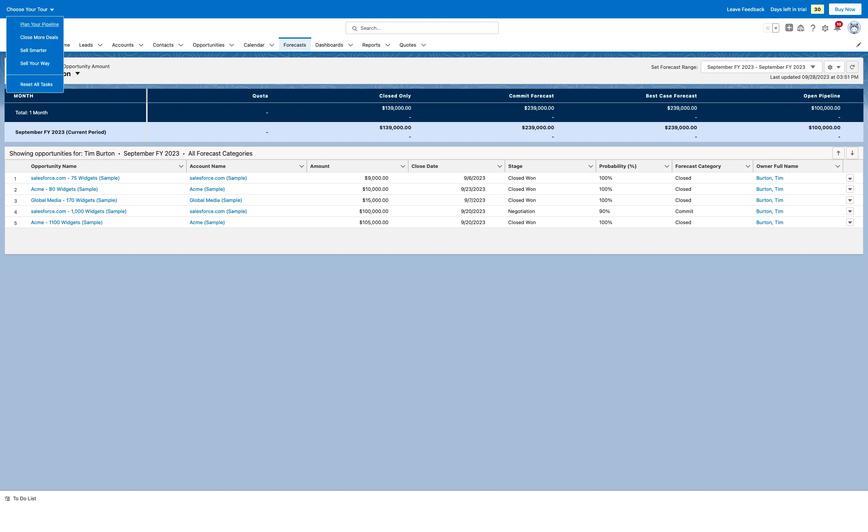 Task type: describe. For each thing, give the bounding box(es) containing it.
2 • from the left
[[183, 150, 185, 157]]

sell your way link
[[7, 57, 64, 70]]

text default image for dashboards
[[348, 42, 353, 48]]

forecasts link
[[279, 38, 311, 52]]

pipeline inside 'menu'
[[42, 21, 59, 27]]

tim burton button
[[34, 69, 83, 79]]

owner full name button
[[754, 160, 835, 172]]

widgets for 75
[[78, 175, 98, 181]]

leave feedback
[[728, 6, 765, 12]]

75
[[71, 175, 77, 181]]

text default image up at
[[828, 65, 834, 70]]

days
[[771, 6, 783, 12]]

(%)
[[628, 163, 637, 169]]

1 • from the left
[[118, 150, 121, 157]]

9/23/2023
[[461, 186, 486, 192]]

list containing home
[[52, 38, 869, 52]]

plan
[[20, 21, 30, 27]]

burton, for $100,000.00
[[757, 208, 774, 214]]

choose your tour
[[7, 6, 48, 12]]

tim for $100,000.00
[[775, 208, 784, 214]]

commit for commit
[[676, 208, 694, 214]]

opportunity inside button
[[31, 163, 61, 169]]

forecasts for forecasts
[[284, 42, 306, 48]]

salesforce.com - 75 widgets (sample) link
[[31, 175, 120, 181]]

tim for $105,000.00
[[775, 219, 784, 225]]

global for global media (sample)
[[190, 197, 205, 203]]

days left in trial
[[771, 6, 807, 12]]

commit for commit forecast
[[510, 93, 530, 99]]

global media - 170 widgets (sample) link
[[31, 197, 117, 203]]

accounts list item
[[108, 38, 148, 52]]

deals
[[46, 34, 58, 40]]

home
[[56, 42, 70, 48]]

dashboards list item
[[311, 38, 358, 52]]

buy now
[[836, 6, 856, 12]]

owner
[[757, 163, 773, 169]]

acme - 1100 widgets (sample)
[[31, 219, 103, 225]]

widgets for 80
[[57, 186, 76, 192]]

burton, tim link for $105,000.00
[[757, 219, 784, 225]]

tim for $9,000.00
[[775, 175, 784, 181]]

reset
[[20, 82, 33, 87]]

global media (sample) link
[[190, 197, 242, 203]]

won for 9/20/2023
[[526, 219, 536, 225]]

leads link
[[75, 38, 98, 52]]

action element
[[844, 160, 864, 173]]

forecasts for forecasts > opportunity amount
[[34, 63, 57, 69]]

leave feedback link
[[728, 6, 765, 12]]

acme - 80 widgets (sample) link
[[31, 186, 98, 192]]

2023 inside button
[[52, 129, 65, 135]]

text default image inside quotes 'list item'
[[421, 42, 427, 48]]

$15,000.00
[[363, 197, 389, 203]]

>
[[58, 63, 61, 69]]

closed won for 9/6/2023
[[509, 175, 536, 181]]

amount element
[[307, 160, 413, 173]]

0 vertical spatial $139,000.00 -
[[382, 105, 412, 120]]

0 vertical spatial $100,000.00 -
[[812, 105, 841, 120]]

1,000
[[71, 208, 84, 214]]

burton, for $15,000.00
[[757, 197, 774, 203]]

salesforce.com - 75 widgets (sample)
[[31, 175, 120, 181]]

best
[[646, 93, 658, 99]]

account name button
[[187, 160, 299, 172]]

owner full name element
[[754, 160, 848, 173]]

burton, for $10,000.00
[[757, 186, 774, 192]]

tim inside button
[[34, 70, 47, 78]]

your for pipeline
[[31, 21, 41, 27]]

global for global media - 170 widgets (sample)
[[31, 197, 46, 203]]

acme for acme - 1100 widgets (sample) link
[[31, 219, 44, 225]]

acme (sample) link for acme - 1100 widgets (sample)
[[190, 219, 225, 225]]

amount inside 'button'
[[310, 163, 330, 169]]

burton, for $105,000.00
[[757, 219, 774, 225]]

salesforce.com (sample) link for salesforce.com - 75 widgets (sample)
[[190, 175, 247, 181]]

category
[[699, 163, 722, 169]]

negotiation
[[509, 208, 535, 214]]

burton, tim link for $15,000.00
[[757, 197, 784, 203]]

close more deals
[[20, 34, 58, 40]]

tim for $15,000.00
[[775, 197, 784, 203]]

month
[[14, 93, 34, 99]]

september fy 2023 (current period)
[[15, 129, 106, 135]]

action image
[[844, 160, 864, 172]]

name for account name
[[212, 163, 226, 169]]

1 vertical spatial $100,000.00 -
[[809, 124, 841, 140]]

calendar list item
[[239, 38, 279, 52]]

tim burton
[[34, 70, 71, 78]]

sales
[[26, 40, 43, 48]]

salesforce.com for salesforce.com - 75 widgets (sample) link
[[31, 175, 66, 181]]

text default image for reports
[[385, 42, 391, 48]]

100% for 9/23/2023
[[600, 186, 613, 192]]

text default image for calendar
[[269, 42, 275, 48]]

showing
[[10, 150, 33, 157]]

won for 9/23/2023
[[526, 186, 536, 192]]

menu containing plan your pipeline
[[7, 18, 64, 91]]

0 horizontal spatial amount
[[92, 63, 110, 69]]

quotes
[[400, 42, 417, 48]]

1 vertical spatial $139,000.00
[[380, 124, 412, 131]]

acme for acme (sample) link for acme - 80 widgets (sample)
[[190, 186, 203, 192]]

probability (%)
[[600, 163, 637, 169]]

sell smarter link
[[7, 44, 64, 57]]

30
[[815, 6, 822, 12]]

probability (%) element
[[597, 160, 677, 173]]

september up last at the right
[[760, 64, 785, 70]]

100% for 9/20/2023
[[600, 219, 613, 225]]

reports
[[363, 42, 381, 48]]

fy inside button
[[44, 129, 50, 135]]

more
[[34, 34, 45, 40]]

item number image
[[5, 160, 28, 172]]

commit forecast
[[510, 93, 555, 99]]

widgets for 1,000
[[85, 208, 104, 214]]

pm
[[852, 74, 859, 80]]

do
[[20, 496, 26, 502]]

3 name from the left
[[785, 163, 799, 169]]

1
[[29, 109, 32, 116]]

burton, tim for $105,000.00
[[757, 219, 784, 225]]

left
[[784, 6, 792, 12]]

full
[[775, 163, 783, 169]]

your for tour
[[26, 6, 36, 12]]

1 vertical spatial burton
[[96, 150, 115, 157]]

month
[[33, 109, 48, 116]]

09/28/2023
[[803, 74, 830, 80]]

your for way
[[29, 60, 39, 66]]

close date element
[[409, 160, 510, 173]]

range:
[[682, 64, 698, 70]]

to do list
[[13, 496, 36, 502]]

buy
[[836, 6, 844, 12]]

widgets up salesforce.com - 1,000 widgets (sample) link
[[76, 197, 95, 203]]

1 horizontal spatial opportunity
[[63, 63, 90, 69]]

quota
[[253, 93, 269, 99]]

forecast category element
[[673, 160, 759, 173]]

leave
[[728, 6, 741, 12]]

status containing showing opportunities for: tim burton
[[10, 150, 253, 157]]

(current
[[66, 129, 87, 135]]

80
[[49, 186, 55, 192]]

reset all tasks
[[20, 82, 53, 87]]

9/20/2023 for negotiation
[[461, 208, 486, 214]]

feedback
[[742, 6, 765, 12]]

last
[[771, 74, 781, 80]]

last updated 09/28/2023 at 03:51 pm
[[771, 74, 859, 80]]

2 vertical spatial $100,000.00
[[360, 208, 389, 214]]

$9,000.00
[[365, 175, 389, 181]]

accounts
[[112, 42, 134, 48]]

reset all tasks link
[[7, 78, 64, 91]]

1 horizontal spatial pipeline
[[820, 93, 841, 99]]

contacts link
[[148, 38, 178, 52]]

text default image for contacts
[[178, 42, 184, 48]]

plan your pipeline
[[20, 21, 59, 27]]

acme (sample) for acme - 80 widgets (sample)
[[190, 186, 225, 192]]

close date button
[[409, 160, 497, 172]]

september right range:
[[708, 64, 734, 70]]

opportunities
[[35, 150, 72, 157]]

closed won for 9/20/2023
[[509, 219, 536, 225]]

forecast inside button
[[676, 163, 698, 169]]

period)
[[88, 129, 106, 135]]

list
[[28, 496, 36, 502]]

burton, tim for $10,000.00
[[757, 186, 784, 192]]



Task type: vqa. For each thing, say whether or not it's contained in the screenshot.
Won corresponding to 9/20/2023
yes



Task type: locate. For each thing, give the bounding box(es) containing it.
text default image inside calendar list item
[[269, 42, 275, 48]]

september
[[708, 64, 734, 70], [760, 64, 785, 70], [15, 129, 43, 135], [124, 150, 154, 157]]

1 horizontal spatial name
[[212, 163, 226, 169]]

2 closed won from the top
[[509, 186, 536, 192]]

0 vertical spatial your
[[26, 6, 36, 12]]

0 vertical spatial acme (sample)
[[190, 186, 225, 192]]

closed won for 9/23/2023
[[509, 186, 536, 192]]

reports link
[[358, 38, 385, 52]]

sell your way
[[20, 60, 50, 66]]

dashboards link
[[311, 38, 348, 52]]

leads list item
[[75, 38, 108, 52]]

2 salesforce.com (sample) link from the top
[[190, 208, 247, 214]]

account
[[190, 163, 210, 169]]

total: 1 month button
[[12, 103, 119, 122]]

pipeline
[[42, 21, 59, 27], [820, 93, 841, 99]]

0 vertical spatial $139,000.00
[[382, 105, 412, 111]]

$139,000.00 -
[[382, 105, 412, 120], [380, 124, 412, 140]]

all
[[34, 82, 39, 87], [188, 150, 195, 157]]

2 horizontal spatial name
[[785, 163, 799, 169]]

name
[[62, 163, 77, 169], [212, 163, 226, 169], [785, 163, 799, 169]]

best case forecast
[[646, 93, 698, 99]]

text default image inside contacts 'list item'
[[178, 42, 184, 48]]

0 horizontal spatial opportunity
[[31, 163, 61, 169]]

opportunity right >
[[63, 63, 90, 69]]

2 row from the top
[[5, 122, 864, 142]]

9/6/2023
[[464, 175, 486, 181]]

2 burton, tim from the top
[[757, 186, 784, 192]]

sell smarter
[[20, 47, 47, 53]]

salesforce.com up 1100
[[31, 208, 66, 214]]

opportunity down opportunities
[[31, 163, 61, 169]]

1 vertical spatial acme (sample)
[[190, 219, 225, 225]]

text default image inside to do list button
[[5, 496, 10, 501]]

text default image right the reports at the top left
[[385, 42, 391, 48]]

dashboards
[[316, 42, 343, 48]]

quotes list item
[[395, 38, 431, 52]]

set forecast range:
[[652, 64, 698, 70]]

your left the tour
[[26, 6, 36, 12]]

media for -
[[47, 197, 61, 203]]

search... button
[[346, 22, 499, 34]]

burton, tim link for $9,000.00
[[757, 175, 784, 181]]

1 9/20/2023 from the top
[[461, 208, 486, 214]]

buy now button
[[829, 3, 863, 15]]

acme (sample) down the global media (sample)
[[190, 219, 225, 225]]

1 vertical spatial sell
[[20, 60, 28, 66]]

your inside popup button
[[26, 6, 36, 12]]

september up opportunity name element
[[124, 150, 154, 157]]

acme for acme - 80 widgets (sample) link
[[31, 186, 44, 192]]

widgets for 1100
[[61, 219, 80, 225]]

1 vertical spatial salesforce.com (sample)
[[190, 208, 247, 214]]

1 vertical spatial opportunity
[[31, 163, 61, 169]]

1100
[[49, 219, 60, 225]]

burton inside button
[[48, 70, 71, 78]]

salesforce.com (sample) for salesforce.com - 75 widgets (sample)
[[190, 175, 247, 181]]

acme (sample) up 'global media (sample)' link at the left top
[[190, 186, 225, 192]]

9/7/2023
[[465, 197, 486, 203]]

text default image for opportunities
[[229, 42, 235, 48]]

opportunity name button
[[28, 160, 178, 172]]

tim for $10,000.00
[[775, 186, 784, 192]]

1 salesforce.com (sample) from the top
[[190, 175, 247, 181]]

2 9/20/2023 from the top
[[461, 219, 486, 225]]

global media - 170 widgets (sample)
[[31, 197, 117, 203]]

1 global from the left
[[31, 197, 46, 203]]

calendar
[[244, 42, 265, 48]]

text default image
[[178, 42, 184, 48], [229, 42, 235, 48], [269, 42, 275, 48], [348, 42, 353, 48], [385, 42, 391, 48], [5, 496, 10, 501]]

text default image right accounts
[[138, 42, 144, 48]]

text default image right calendar
[[269, 42, 275, 48]]

date
[[427, 163, 438, 169]]

1 horizontal spatial •
[[183, 150, 185, 157]]

9/20/2023 for closed won
[[461, 219, 486, 225]]

3 closed won from the top
[[509, 197, 536, 203]]

0 vertical spatial amount
[[92, 63, 110, 69]]

september down 1
[[15, 129, 43, 135]]

1 vertical spatial acme (sample) link
[[190, 219, 225, 225]]

salesforce.com down account name
[[190, 175, 225, 181]]

3 burton, tim from the top
[[757, 197, 784, 203]]

$239,000.00
[[525, 105, 555, 111], [668, 105, 698, 111], [522, 124, 555, 131], [665, 124, 698, 131]]

burton, tim for $9,000.00
[[757, 175, 784, 181]]

1 vertical spatial close
[[412, 163, 426, 169]]

close up sales
[[20, 34, 32, 40]]

commit
[[510, 93, 530, 99], [676, 208, 694, 214]]

0 vertical spatial all
[[34, 82, 39, 87]]

0 horizontal spatial forecasts
[[34, 63, 57, 69]]

0 vertical spatial forecasts
[[284, 42, 306, 48]]

commit inside grid
[[676, 208, 694, 214]]

burton, tim link
[[757, 175, 784, 181], [757, 186, 784, 192], [757, 197, 784, 203], [757, 208, 784, 214], [757, 219, 784, 225]]

text default image right leads
[[98, 42, 103, 48]]

name up 75
[[62, 163, 77, 169]]

salesforce.com (sample) link
[[190, 175, 247, 181], [190, 208, 247, 214]]

media down account name
[[206, 197, 220, 203]]

contacts list item
[[148, 38, 188, 52]]

your
[[26, 6, 36, 12], [31, 21, 41, 27], [29, 60, 39, 66]]

4 burton, tim from the top
[[757, 208, 784, 214]]

0 vertical spatial close
[[20, 34, 32, 40]]

acme up 'global media (sample)' link at the left top
[[190, 186, 203, 192]]

reports list item
[[358, 38, 395, 52]]

forecasts
[[284, 42, 306, 48], [34, 63, 57, 69]]

1 vertical spatial pipeline
[[820, 93, 841, 99]]

close more deals link
[[7, 31, 64, 44]]

row
[[5, 103, 864, 122], [5, 122, 864, 142]]

plan your pipeline link
[[7, 18, 64, 31]]

1 salesforce.com (sample) link from the top
[[190, 175, 247, 181]]

0 horizontal spatial burton
[[48, 70, 71, 78]]

acme - 80 widgets (sample)
[[31, 186, 98, 192]]

acme for acme (sample) link associated with acme - 1100 widgets (sample)
[[190, 219, 203, 225]]

burton down >
[[48, 70, 71, 78]]

1 burton, tim link from the top
[[757, 175, 784, 181]]

opportunities
[[193, 42, 225, 48]]

1 vertical spatial all
[[188, 150, 195, 157]]

forecasts up tim burton
[[34, 63, 57, 69]]

salesforce.com (sample) for salesforce.com - 1,000 widgets (sample)
[[190, 208, 247, 214]]

acme (sample) link down the global media (sample)
[[190, 219, 225, 225]]

1 name from the left
[[62, 163, 77, 169]]

total:
[[15, 109, 28, 116]]

text default image inside reports list item
[[385, 42, 391, 48]]

0 horizontal spatial pipeline
[[42, 21, 59, 27]]

0 vertical spatial $100,000.00
[[812, 105, 841, 111]]

open pipeline
[[804, 93, 841, 99]]

widgets down 1,000
[[61, 219, 80, 225]]

1 won from the top
[[526, 175, 536, 181]]

contacts
[[153, 42, 174, 48]]

media for (sample)
[[206, 197, 220, 203]]

100% for 9/7/2023
[[600, 197, 613, 203]]

0 vertical spatial sell
[[20, 47, 28, 53]]

text default image inside accounts list item
[[138, 42, 144, 48]]

at
[[831, 74, 836, 80]]

1 vertical spatial salesforce.com (sample) link
[[190, 208, 247, 214]]

text default image inside leads list item
[[98, 42, 103, 48]]

1 vertical spatial forecasts
[[34, 63, 57, 69]]

amount button
[[307, 160, 400, 172]]

status
[[10, 150, 253, 157]]

forecast category button
[[673, 160, 746, 172]]

1 burton, from the top
[[757, 175, 774, 181]]

stage
[[509, 163, 523, 169]]

opportunity name
[[31, 163, 77, 169]]

3 burton, tim link from the top
[[757, 197, 784, 203]]

global media (sample)
[[190, 197, 242, 203]]

0 vertical spatial pipeline
[[42, 21, 59, 27]]

acme left 1100
[[31, 219, 44, 225]]

text default image left the reports at the top left
[[348, 42, 353, 48]]

stage button
[[506, 160, 588, 172]]

opportunity name element
[[28, 160, 191, 173]]

2 100% from the top
[[600, 186, 613, 192]]

3 won from the top
[[526, 197, 536, 203]]

0 vertical spatial 9/20/2023
[[461, 208, 486, 214]]

choose
[[7, 6, 24, 12]]

smarter
[[29, 47, 47, 53]]

1 acme (sample) link from the top
[[190, 186, 225, 192]]

account name element
[[187, 160, 312, 173]]

text default image left calendar
[[229, 42, 235, 48]]

90%
[[600, 208, 611, 214]]

1 horizontal spatial forecasts
[[284, 42, 306, 48]]

acme (sample)
[[190, 186, 225, 192], [190, 219, 225, 225]]

salesforce.com - 1,000 widgets (sample)
[[31, 208, 127, 214]]

1 vertical spatial commit
[[676, 208, 694, 214]]

showing opportunities for: tim burton • september fy 2023 • all forecast categories
[[10, 150, 253, 157]]

burton up opportunity name button
[[96, 150, 115, 157]]

1 horizontal spatial burton
[[96, 150, 115, 157]]

2 name from the left
[[212, 163, 226, 169]]

burton,
[[757, 175, 774, 181], [757, 186, 774, 192], [757, 197, 774, 203], [757, 208, 774, 214], [757, 219, 774, 225]]

trial
[[798, 6, 807, 12]]

salesforce.com down the global media (sample)
[[190, 208, 225, 214]]

item number element
[[5, 160, 28, 173]]

$10,000.00
[[363, 186, 389, 192]]

2 won from the top
[[526, 186, 536, 192]]

forecast
[[661, 64, 681, 70], [531, 93, 555, 99], [675, 93, 698, 99], [197, 150, 221, 157], [676, 163, 698, 169]]

text default image
[[98, 42, 103, 48], [138, 42, 144, 48], [421, 42, 427, 48], [811, 64, 817, 70], [828, 65, 834, 70], [837, 65, 842, 70]]

pipeline down at
[[820, 93, 841, 99]]

text default image up "last updated 09/28/2023 at 03:51 pm"
[[811, 64, 817, 70]]

only
[[399, 93, 412, 99]]

4 closed won from the top
[[509, 219, 536, 225]]

menu
[[7, 18, 64, 91]]

0 vertical spatial salesforce.com (sample)
[[190, 175, 247, 181]]

1 horizontal spatial amount
[[310, 163, 330, 169]]

close for close more deals
[[20, 34, 32, 40]]

case
[[660, 93, 673, 99]]

1 vertical spatial amount
[[310, 163, 330, 169]]

grid
[[5, 160, 864, 228]]

text default image inside dashboards list item
[[348, 42, 353, 48]]

salesforce.com up 80
[[31, 175, 66, 181]]

0 vertical spatial salesforce.com (sample) link
[[190, 175, 247, 181]]

salesforce.com for the salesforce.com (sample) link for salesforce.com - 75 widgets (sample)
[[190, 175, 225, 181]]

0 horizontal spatial name
[[62, 163, 77, 169]]

salesforce.com (sample) down the global media (sample)
[[190, 208, 247, 214]]

burton, tim link for $10,000.00
[[757, 186, 784, 192]]

4 won from the top
[[526, 219, 536, 225]]

sell left the smarter
[[20, 47, 28, 53]]

4 burton, from the top
[[757, 208, 774, 214]]

list
[[52, 38, 869, 52]]

1 horizontal spatial media
[[206, 197, 220, 203]]

search...
[[361, 25, 381, 31]]

salesforce.com (sample) link down the global media (sample)
[[190, 208, 247, 214]]

2 vertical spatial your
[[29, 60, 39, 66]]

2 acme (sample) from the top
[[190, 219, 225, 225]]

1 row from the top
[[5, 103, 864, 122]]

0 horizontal spatial close
[[20, 34, 32, 40]]

0 vertical spatial burton
[[48, 70, 71, 78]]

your inside 'link'
[[29, 60, 39, 66]]

burton, tim link for $100,000.00
[[757, 208, 784, 214]]

widgets right 1,000
[[85, 208, 104, 214]]

quotes link
[[395, 38, 421, 52]]

3 100% from the top
[[600, 197, 613, 203]]

total: 1 month
[[15, 109, 48, 116]]

2 global from the left
[[190, 197, 205, 203]]

global down acme - 80 widgets (sample) link
[[31, 197, 46, 203]]

all up "account" at the top left of page
[[188, 150, 195, 157]]

5 burton, tim link from the top
[[757, 219, 784, 225]]

10 button
[[834, 21, 844, 33]]

salesforce.com (sample) down account name
[[190, 175, 247, 181]]

salesforce.com (sample) link for salesforce.com - 1,000 widgets (sample)
[[190, 208, 247, 214]]

accounts link
[[108, 38, 138, 52]]

0 horizontal spatial media
[[47, 197, 61, 203]]

row down only
[[5, 103, 864, 122]]

global down "account" at the top left of page
[[190, 197, 205, 203]]

opportunities list item
[[188, 38, 239, 52]]

all inside 'menu'
[[34, 82, 39, 87]]

your right plan
[[31, 21, 41, 27]]

170
[[66, 197, 74, 203]]

widgets right 75
[[78, 175, 98, 181]]

september inside september fy 2023 (current period) button
[[15, 129, 43, 135]]

salesforce.com - 1,000 widgets (sample) link
[[31, 208, 127, 214]]

1 closed won from the top
[[509, 175, 536, 181]]

categories
[[223, 150, 253, 157]]

name right full
[[785, 163, 799, 169]]

1 horizontal spatial all
[[188, 150, 195, 157]]

9/20/2023
[[461, 208, 486, 214], [461, 219, 486, 225]]

acme (sample) for acme - 1100 widgets (sample)
[[190, 219, 225, 225]]

probability (%) button
[[597, 160, 664, 172]]

close inside button
[[412, 163, 426, 169]]

sell down sell smarter
[[20, 60, 28, 66]]

text default image left to
[[5, 496, 10, 501]]

sell for sell smarter
[[20, 47, 28, 53]]

3 burton, from the top
[[757, 197, 774, 203]]

close left date
[[412, 163, 426, 169]]

1 sell from the top
[[20, 47, 28, 53]]

text default image right contacts
[[178, 42, 184, 48]]

2 media from the left
[[206, 197, 220, 203]]

forecasts inside forecasts link
[[284, 42, 306, 48]]

1 acme (sample) from the top
[[190, 186, 225, 192]]

forecasts left dashboards link
[[284, 42, 306, 48]]

september fy 2023 (current period) button
[[12, 122, 119, 142]]

salesforce.com (sample) link down account name
[[190, 175, 247, 181]]

now
[[846, 6, 856, 12]]

name right "account" at the top left of page
[[212, 163, 226, 169]]

text default image inside opportunities list item
[[229, 42, 235, 48]]

amount
[[92, 63, 110, 69], [310, 163, 330, 169]]

0 vertical spatial opportunity
[[63, 63, 90, 69]]

acme left 80
[[31, 186, 44, 192]]

acme - 1100 widgets (sample) link
[[31, 219, 103, 225]]

2 sell from the top
[[20, 60, 28, 66]]

won for 9/7/2023
[[526, 197, 536, 203]]

calendar link
[[239, 38, 269, 52]]

-
[[756, 64, 758, 70], [266, 109, 269, 116], [409, 114, 412, 120], [552, 114, 555, 120], [695, 114, 698, 120], [839, 114, 841, 120], [266, 129, 269, 135], [409, 134, 412, 140], [552, 134, 555, 140], [695, 134, 698, 140], [839, 134, 841, 140], [68, 175, 70, 181], [45, 186, 48, 192], [63, 197, 65, 203], [68, 208, 70, 214], [45, 219, 48, 225]]

0 horizontal spatial global
[[31, 197, 46, 203]]

text default image up 03:51
[[837, 65, 842, 70]]

closed won for 9/7/2023
[[509, 197, 536, 203]]

03:51
[[837, 74, 850, 80]]

4 burton, tim link from the top
[[757, 208, 784, 214]]

acme (sample) link up 'global media (sample)' link at the left top
[[190, 186, 225, 192]]

salesforce.com for the salesforce.com (sample) link related to salesforce.com - 1,000 widgets (sample)
[[190, 208, 225, 214]]

grid containing opportunity name
[[5, 160, 864, 228]]

media down 80
[[47, 197, 61, 203]]

pipeline up deals
[[42, 21, 59, 27]]

name for opportunity name
[[62, 163, 77, 169]]

widgets up 170
[[57, 186, 76, 192]]

to
[[13, 496, 19, 502]]

5 burton, tim from the top
[[757, 219, 784, 225]]

0 horizontal spatial commit
[[510, 93, 530, 99]]

stage element
[[506, 160, 601, 173]]

$100,000.00
[[812, 105, 841, 111], [809, 124, 841, 131], [360, 208, 389, 214]]

5 burton, from the top
[[757, 219, 774, 225]]

0 horizontal spatial •
[[118, 150, 121, 157]]

burton, tim for $100,000.00
[[757, 208, 784, 214]]

all left tasks
[[34, 82, 39, 87]]

acme down the global media (sample)
[[190, 219, 203, 225]]

0 horizontal spatial all
[[34, 82, 39, 87]]

0 vertical spatial commit
[[510, 93, 530, 99]]

2 acme (sample) link from the top
[[190, 219, 225, 225]]

1 vertical spatial your
[[31, 21, 41, 27]]

2 burton, from the top
[[757, 186, 774, 192]]

1 vertical spatial 9/20/2023
[[461, 219, 486, 225]]

1 burton, tim from the top
[[757, 175, 784, 181]]

your left "way"
[[29, 60, 39, 66]]

acme (sample) link for acme - 80 widgets (sample)
[[190, 186, 225, 192]]

burton, tim for $15,000.00
[[757, 197, 784, 203]]

2 salesforce.com (sample) from the top
[[190, 208, 247, 214]]

1 vertical spatial $100,000.00
[[809, 124, 841, 131]]

1 horizontal spatial global
[[190, 197, 205, 203]]

close date
[[412, 163, 438, 169]]

1 100% from the top
[[600, 175, 613, 181]]

1 horizontal spatial commit
[[676, 208, 694, 214]]

sell for sell your way
[[20, 60, 28, 66]]

text default image right quotes
[[421, 42, 427, 48]]

close for close date
[[412, 163, 426, 169]]

2 burton, tim link from the top
[[757, 186, 784, 192]]

row up date
[[5, 122, 864, 142]]

tim
[[34, 70, 47, 78], [84, 150, 95, 157], [775, 175, 784, 181], [775, 186, 784, 192], [775, 197, 784, 203], [775, 208, 784, 214], [775, 219, 784, 225]]

for:
[[73, 150, 83, 157]]

name inside button
[[62, 163, 77, 169]]

burton, for $9,000.00
[[757, 175, 774, 181]]

100% for 9/6/2023
[[600, 175, 613, 181]]

1 vertical spatial $139,000.00 -
[[380, 124, 412, 140]]

4 100% from the top
[[600, 219, 613, 225]]

group
[[764, 23, 780, 33]]

salesforce.com for salesforce.com - 1,000 widgets (sample) link
[[31, 208, 66, 214]]

won for 9/6/2023
[[526, 175, 536, 181]]

1 horizontal spatial close
[[412, 163, 426, 169]]

0 vertical spatial acme (sample) link
[[190, 186, 225, 192]]

1 media from the left
[[47, 197, 61, 203]]

updated
[[782, 74, 801, 80]]



